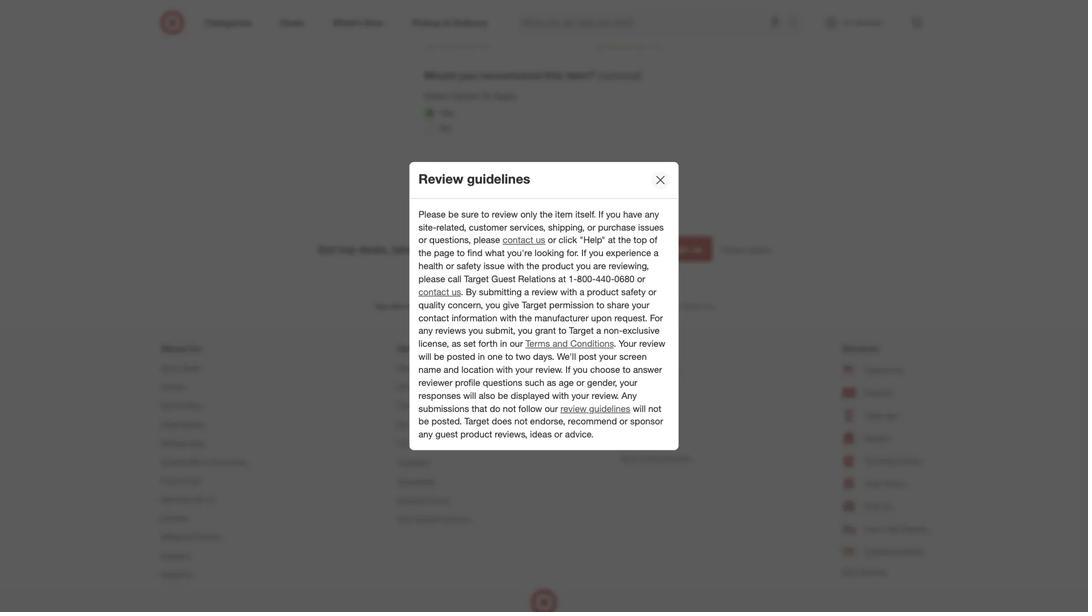 Task type: locate. For each thing, give the bounding box(es) containing it.
0 vertical spatial delivery
[[898, 456, 923, 465]]

store inside 'find a store' link
[[664, 366, 680, 374]]

review up * see offer details. restrictions apply. pricing, promotions and availability may vary by location and at target.com
[[532, 287, 558, 298]]

you
[[459, 69, 477, 82], [606, 209, 621, 220], [589, 248, 604, 259], [576, 261, 591, 272], [486, 299, 500, 311], [469, 325, 483, 336], [518, 325, 533, 336], [573, 364, 588, 375]]

2 vertical spatial product
[[461, 429, 492, 440]]

the right 'only'
[[540, 209, 553, 220]]

grant
[[535, 325, 556, 336]]

0 vertical spatial help
[[398, 343, 417, 354]]

be up related,
[[448, 209, 459, 220]]

1 horizontal spatial as
[[547, 377, 556, 388]]

to up customer
[[481, 209, 489, 220]]

top left of
[[634, 235, 647, 246]]

our up endorse,
[[545, 403, 558, 414]]

2 vertical spatial any
[[419, 429, 433, 440]]

if inside or click "help" at the top of the page to find what you're looking for. if you experience a health or safety issue with the product you are reviewing, please call target guest relations at
[[581, 248, 587, 259]]

value
[[593, 23, 615, 34]]

1 horizontal spatial .
[[614, 338, 616, 349]]

0 vertical spatial contact
[[503, 235, 533, 246]]

1 vertical spatial please
[[419, 274, 445, 285]]

target down the that
[[465, 416, 489, 427]]

2 horizontal spatial product
[[587, 287, 619, 298]]

by
[[424, 161, 435, 172], [466, 287, 477, 298]]

. left your at the bottom of page
[[614, 338, 616, 349]]

contact us link down services,
[[503, 235, 546, 246]]

1 vertical spatial review.
[[592, 390, 619, 401]]

target left app on the bottom of the page
[[865, 411, 884, 420]]

team member services
[[398, 515, 470, 524]]

also
[[479, 390, 495, 401]]

top
[[634, 235, 647, 246], [339, 243, 356, 256]]

delivery
[[898, 456, 923, 465], [900, 547, 925, 556]]

0 horizontal spatial more
[[621, 455, 637, 463]]

0 vertical spatial if
[[599, 209, 604, 220]]

1 vertical spatial day
[[887, 525, 899, 533]]

find a store
[[644, 366, 680, 374]]

sustainability
[[161, 458, 201, 466]]

1 vertical spatial in
[[478, 351, 485, 362]]

ideas
[[530, 429, 552, 440]]

any inside . by submitting a review with a product safety or quality concern, you give target permission to share your contact information with the manufacturer upon request. for any reviews you submit, you grant to target a non-exclusive license, as set forth in our
[[419, 325, 433, 336]]

about up careers
[[161, 364, 179, 372]]

us up about target link
[[189, 343, 201, 354]]

a inside or click "help" at the top of the page to find what you're looking for. if you experience a health or safety issue with the product you are reviewing, please call target guest relations at
[[654, 248, 659, 259]]

top right get
[[339, 243, 356, 256]]

2 vertical spatial at
[[674, 302, 680, 310]]

& down bullseye shop link
[[203, 458, 208, 466]]

2 horizontal spatial us
[[424, 439, 432, 448]]

1 horizontal spatial more
[[842, 568, 858, 576]]

to
[[515, 161, 523, 172], [481, 209, 489, 220], [457, 248, 465, 259], [597, 299, 605, 311], [559, 325, 567, 336], [505, 351, 513, 362], [623, 364, 631, 375]]

0 horizontal spatial will
[[419, 351, 432, 362]]

more down shipping & delivery link
[[842, 568, 858, 576]]

0 horizontal spatial our
[[510, 338, 523, 349]]

if right "for."
[[581, 248, 587, 259]]

0 horizontal spatial as
[[452, 338, 461, 349]]

contact inside 1-800-440-0680 or contact us
[[419, 287, 449, 298]]

target inside or click "help" at the top of the page to find what you're looking for. if you experience a health or safety issue with the product you are reviewing, please call target guest relations at
[[464, 274, 489, 285]]

shipping up more services 'link'
[[865, 547, 892, 556]]

review up customer
[[492, 209, 518, 220]]

shipping inside "link"
[[900, 525, 927, 533]]

as inside . by submitting a review with a product safety or quality concern, you give target permission to share your contact information with the manufacturer upon request. for any reviews you submit, you grant to target a non-exclusive license, as set forth in our
[[452, 338, 461, 349]]

will down profile
[[463, 390, 476, 401]]

submit
[[517, 189, 548, 200]]

& right affiliates
[[188, 533, 193, 541]]

1 horizontal spatial contact us link
[[503, 235, 546, 246]]

800-
[[577, 274, 596, 285]]

accessibility
[[398, 478, 436, 486]]

select
[[424, 90, 450, 101]]

a down of
[[654, 248, 659, 259]]

endorse,
[[530, 416, 566, 427]]

1 vertical spatial recommend
[[568, 416, 617, 427]]

track orders
[[398, 401, 436, 410]]

you inside please be sure to review only the item itself. if you have any site-related, customer services, shipping, or purchase issues or questions, please
[[606, 209, 621, 220]]

as left set
[[452, 338, 461, 349]]

2 about from the top
[[161, 364, 179, 372]]

1 horizontal spatial at
[[608, 235, 616, 246]]

0 vertical spatial as
[[452, 338, 461, 349]]

1 horizontal spatial product
[[542, 261, 574, 272]]

the up health
[[419, 248, 432, 259]]

in inside . your review will be posted in one to two days. we'll post your screen name and location with your review. if you choose to answer reviewer profile questions such as age or gender, your responses will also be displayed with your review. any submissions that do not follow our
[[478, 351, 485, 362]]

us down press center link
[[206, 495, 215, 504]]

& down free 2-day shipping
[[894, 547, 898, 556]]

1 horizontal spatial location
[[635, 302, 659, 310]]

1 horizontal spatial shipping
[[900, 525, 927, 533]]

brands
[[181, 420, 203, 429]]

or click "help" at the top of the page to find what you're looking for. if you experience a health or safety issue with the product you are reviewing, please call target guest relations at
[[419, 235, 659, 285]]

1 vertical spatial safety
[[621, 287, 646, 298]]

delivery up pickup
[[898, 456, 923, 465]]

the inside . by submitting a review with a product safety or quality concern, you give target permission to share your contact information with the manufacturer upon request. for any reviews you submit, you grant to target a non-exclusive license, as set forth in our
[[519, 312, 532, 323]]

us inside 1-800-440-0680 or contact us
[[452, 287, 461, 298]]

day
[[885, 456, 896, 465], [887, 525, 899, 533]]

product inside or click "help" at the top of the page to find what you're looking for. if you experience a health or safety issue with the product you are reviewing, please call target guest relations at
[[542, 261, 574, 272]]

news & blog
[[161, 401, 200, 410]]

at down purchase
[[608, 235, 616, 246]]

a
[[654, 248, 659, 259], [524, 287, 529, 298], [580, 287, 585, 298], [596, 325, 601, 336], [659, 366, 662, 374]]

not right do
[[503, 403, 516, 414]]

please
[[419, 209, 446, 220]]

0 vertical spatial safety
[[457, 261, 481, 272]]

1 vertical spatial us
[[452, 287, 461, 298]]

free 2-day shipping
[[865, 525, 927, 533]]

review. down days.
[[536, 364, 563, 375]]

by submitting, i agree to the review guidelines
[[424, 161, 611, 172]]

and left what
[[462, 243, 481, 256]]

0 vertical spatial any
[[645, 209, 659, 220]]

search
[[783, 18, 810, 29]]

yes
[[440, 108, 454, 119]]

that
[[472, 403, 487, 414]]

product down 440-
[[587, 287, 619, 298]]

0 horizontal spatial at
[[558, 274, 566, 285]]

recommend down review guidelines link
[[568, 416, 617, 427]]

0 vertical spatial review.
[[536, 364, 563, 375]]

contact
[[398, 439, 422, 448]]

services inside 'link'
[[860, 568, 886, 576]]

target up conditions
[[569, 325, 594, 336]]

review inside . by submitting a review with a product safety or quality concern, you give target permission to share your contact information with the manufacturer upon request. for any reviews you submit, you grant to target a non-exclusive license, as set forth in our
[[532, 287, 558, 298]]

What can we help you find? suggestions appear below search field
[[515, 10, 791, 35]]

& left fraud at the bottom left
[[425, 496, 429, 505]]

and down posted
[[444, 364, 459, 375]]

conditions
[[570, 338, 614, 349]]

1 horizontal spatial our
[[545, 403, 558, 414]]

product down looking at the top
[[542, 261, 574, 272]]

any inside please be sure to review only the item itself. if you have any site-related, customer services, shipping, or purchase issues or questions, please
[[645, 209, 659, 220]]

1 horizontal spatial review.
[[592, 390, 619, 401]]

0 horizontal spatial us
[[452, 287, 461, 298]]

contact us link up quality at left
[[419, 287, 461, 298]]

product inside will not be posted. target does not endorse, recommend or sponsor any guest product reviews, ideas or advice.
[[461, 429, 492, 440]]

guidelines for review guidelines
[[589, 403, 630, 414]]

in-
[[639, 455, 647, 463]]

one
[[488, 351, 503, 362]]

targetplus link
[[161, 565, 247, 584]]

more inside 'link'
[[842, 568, 858, 576]]

help
[[398, 343, 417, 354], [418, 364, 432, 372]]

bullseye shop link
[[161, 434, 247, 453]]

0 horizontal spatial by
[[424, 161, 435, 172]]

posted
[[447, 351, 475, 362]]

any
[[622, 390, 637, 401]]

store for a
[[664, 366, 680, 374]]

at left target.com
[[674, 302, 680, 310]]

target circle link
[[842, 359, 927, 381]]

to down "screen"
[[623, 364, 631, 375]]

the down promotions
[[519, 312, 532, 323]]

accessibility link
[[398, 473, 470, 491]]

& for sustainability
[[203, 458, 208, 466]]

1 vertical spatial will
[[463, 390, 476, 401]]

search button
[[783, 10, 810, 37]]

0 vertical spatial product
[[542, 261, 574, 272]]

by left submitting,
[[424, 161, 435, 172]]

feedback button
[[398, 453, 470, 473]]

2 vertical spatial will
[[633, 403, 646, 414]]

2 vertical spatial if
[[566, 364, 571, 375]]

1 horizontal spatial safety
[[621, 287, 646, 298]]

your up request.
[[632, 299, 650, 311]]

posted.
[[432, 416, 462, 427]]

security & fraud
[[398, 496, 448, 505]]

by up concern,
[[466, 287, 477, 298]]

store inside more in-store services link
[[647, 455, 663, 463]]

2 vertical spatial contact
[[419, 312, 449, 323]]

if inside please be sure to review only the item itself. if you have any site-related, customer services, shipping, or purchase issues or questions, please
[[599, 209, 604, 220]]

to left find
[[457, 248, 465, 259]]

will up sponsor
[[633, 403, 646, 414]]

0 vertical spatial about
[[161, 343, 187, 354]]

terms and conditions
[[526, 338, 614, 349]]

non-
[[604, 325, 623, 336]]

0 vertical spatial us
[[189, 343, 201, 354]]

1 vertical spatial contact
[[419, 287, 449, 298]]

0 horizontal spatial .
[[461, 287, 463, 298]]

offer
[[390, 302, 405, 310]]

to inside or click "help" at the top of the page to find what you're looking for. if you experience a health or safety issue with the product you are reviewing, please call target guest relations at
[[457, 248, 465, 259]]

review. down gender,
[[592, 390, 619, 401]]

your inside . by submitting a review with a product safety or quality concern, you give target permission to share your contact information with the manufacturer upon request. for any reviews you submit, you grant to target a non-exclusive license, as set forth in our
[[632, 299, 650, 311]]

us down call at the left top of page
[[452, 287, 461, 298]]

1 horizontal spatial by
[[466, 287, 477, 298]]

0 vertical spatial shipping
[[900, 525, 927, 533]]

target left circle
[[865, 366, 884, 374]]

do
[[490, 403, 500, 414]]

0 horizontal spatial store
[[647, 455, 663, 463]]

1 vertical spatial us
[[424, 439, 432, 448]]

be down questions on the bottom
[[498, 390, 508, 401]]

exclusive
[[623, 325, 660, 336]]

2 horizontal spatial if
[[599, 209, 604, 220]]

you up purchase
[[606, 209, 621, 220]]

0 vertical spatial please
[[474, 235, 500, 246]]

be
[[448, 209, 459, 220], [434, 351, 444, 362], [498, 390, 508, 401], [419, 416, 429, 427]]

0 vertical spatial us
[[536, 235, 546, 246]]

440-
[[596, 274, 615, 285]]

safety up by
[[621, 287, 646, 298]]

guest
[[491, 274, 516, 285]]

guidelines down "any"
[[589, 403, 630, 414]]

1 vertical spatial as
[[547, 377, 556, 388]]

review
[[541, 161, 567, 172], [550, 189, 578, 200], [492, 209, 518, 220], [532, 287, 558, 298], [639, 338, 666, 349], [561, 403, 587, 414]]

2 horizontal spatial will
[[633, 403, 646, 414]]

information
[[452, 312, 497, 323]]

affiliates & partners
[[161, 533, 221, 541]]

news
[[161, 401, 178, 410]]

& for shipping
[[894, 547, 898, 556]]

by inside . by submitting a review with a product safety or quality concern, you give target permission to share your contact information with the manufacturer upon request. for any reviews you submit, you grant to target a non-exclusive license, as set forth in our
[[466, 287, 477, 298]]

0 vertical spatial store
[[664, 366, 680, 374]]

0 vertical spatial contact us link
[[503, 235, 546, 246]]

review guidelines dialog
[[410, 162, 679, 450]]

. inside . your review will be posted in one to two days. we'll post your screen name and location with your review. if you choose to answer reviewer profile questions such as age or gender, your responses will also be displayed with your review. any submissions that do not follow our
[[614, 338, 616, 349]]

contact inside . by submitting a review with a product safety or quality concern, you give target permission to share your contact information with the manufacturer upon request. for any reviews you submit, you grant to target a non-exclusive license, as set forth in our
[[419, 312, 449, 323]]

services down shipping & delivery link
[[860, 568, 886, 576]]

or inside . by submitting a review with a product safety or quality concern, you give target permission to share your contact information with the manufacturer upon request. for any reviews you submit, you grant to target a non-exclusive license, as set forth in our
[[648, 287, 657, 298]]

recommend inside will not be posted. target does not endorse, recommend or sponsor any guest product reviews, ideas or advice.
[[568, 416, 617, 427]]

press
[[161, 477, 178, 485]]

store for in-
[[647, 455, 663, 463]]

by
[[626, 302, 633, 310]]

us for contact us
[[424, 439, 432, 448]]

0 vertical spatial our
[[510, 338, 523, 349]]

app
[[886, 411, 898, 420]]

you down information
[[469, 325, 483, 336]]

more left in-
[[621, 455, 637, 463]]

review down exclusive
[[639, 338, 666, 349]]

1 vertical spatial contact us link
[[419, 287, 461, 298]]

& for news
[[180, 401, 184, 410]]

any down recalls
[[419, 429, 433, 440]]

you inside . your review will be posted in one to two days. we'll post your screen name and location with your review. if you choose to answer reviewer profile questions such as age or gender, your responses will also be displayed with your review. any submissions that do not follow our
[[573, 364, 588, 375]]

help up target help
[[398, 343, 417, 354]]

choose
[[590, 364, 620, 375]]

target.com
[[682, 302, 715, 310]]

screen
[[619, 351, 647, 362]]

careers
[[161, 383, 185, 391]]

forth
[[479, 338, 498, 349]]

shipping & delivery
[[865, 547, 925, 556]]

product down the that
[[461, 429, 492, 440]]

terms
[[526, 338, 550, 349]]

contact up quality at left
[[419, 287, 449, 298]]

1 horizontal spatial will
[[463, 390, 476, 401]]

or up "help"
[[587, 222, 596, 233]]

store right find
[[664, 366, 680, 374]]

0 horizontal spatial in
[[478, 351, 485, 362]]

you up are
[[589, 248, 604, 259]]

sustainability & governance link
[[161, 453, 247, 471]]

1 vertical spatial shipping
[[865, 547, 892, 556]]

0 horizontal spatial shipping
[[865, 547, 892, 556]]

1 vertical spatial more
[[842, 568, 858, 576]]

location inside * see offer details. restrictions apply. pricing, promotions and availability may vary by location and at target.com
[[635, 302, 659, 310]]

1 vertical spatial about
[[161, 364, 179, 372]]

any up 'license,'
[[419, 325, 433, 336]]

1 vertical spatial store
[[647, 455, 663, 463]]

0 horizontal spatial location
[[462, 364, 494, 375]]

1 horizontal spatial us
[[206, 495, 215, 504]]

. for by
[[461, 287, 463, 298]]

0 horizontal spatial recommend
[[480, 69, 542, 82]]

1 vertical spatial .
[[614, 338, 616, 349]]

services up target circle
[[842, 343, 880, 354]]

delivery inside shipping & delivery link
[[900, 547, 925, 556]]

privacy policy link
[[721, 244, 771, 255]]

delivery inside same day delivery link
[[898, 456, 923, 465]]

order pickup link
[[842, 472, 927, 495]]

submit review
[[517, 189, 578, 200]]

if down we'll
[[566, 364, 571, 375]]

latest
[[392, 243, 421, 256]]

1 vertical spatial location
[[462, 364, 494, 375]]

1 horizontal spatial top
[[634, 235, 647, 246]]

delivery down free 2-day shipping
[[900, 547, 925, 556]]

or down endorse,
[[554, 429, 563, 440]]

0 horizontal spatial safety
[[457, 261, 481, 272]]

0 vertical spatial location
[[635, 302, 659, 310]]

1 horizontal spatial in
[[500, 338, 507, 349]]

not up sponsor
[[648, 403, 662, 414]]

1 vertical spatial any
[[419, 325, 433, 336]]

location up profile
[[462, 364, 494, 375]]

target inside will not be posted. target does not endorse, recommend or sponsor any guest product reviews, ideas or advice.
[[465, 416, 489, 427]]

top inside or click "help" at the top of the page to find what you're looking for. if you experience a health or safety issue with the product you are reviewing, please call target guest relations at
[[634, 235, 647, 246]]

will inside will not be posted. target does not endorse, recommend or sponsor any guest product reviews, ideas or advice.
[[633, 403, 646, 414]]

0 vertical spatial more
[[621, 455, 637, 463]]

1 about from the top
[[161, 343, 187, 354]]

delivery for shipping & delivery
[[900, 547, 925, 556]]

press center
[[161, 477, 201, 485]]

suppliers link
[[161, 547, 247, 565]]

"help"
[[580, 235, 606, 246]]

at inside * see offer details. restrictions apply. pricing, promotions and availability may vary by location and at target.com
[[674, 302, 680, 310]]

1 horizontal spatial store
[[664, 366, 680, 374]]

help up "reviewer"
[[418, 364, 432, 372]]

1 horizontal spatial help
[[418, 364, 432, 372]]

your down age
[[572, 390, 589, 401]]

0 horizontal spatial contact us link
[[419, 287, 461, 298]]

None text field
[[523, 237, 647, 262]]

you up "800-" at the top right of the page
[[576, 261, 591, 272]]

0 horizontal spatial if
[[566, 364, 571, 375]]

your
[[619, 338, 637, 349]]

1 horizontal spatial recommend
[[568, 416, 617, 427]]

in left one
[[478, 351, 485, 362]]

you down post
[[573, 364, 588, 375]]

0 horizontal spatial help
[[398, 343, 417, 354]]

more
[[621, 455, 637, 463], [842, 568, 858, 576]]

or up 'for'
[[648, 287, 657, 298]]

. inside . by submitting a review with a product safety or quality concern, you give target permission to share your contact information with the manufacturer upon request. for any reviews you submit, you grant to target a non-exclusive license, as set forth in our
[[461, 287, 463, 298]]

target down about us
[[181, 364, 200, 372]]

1 vertical spatial our
[[545, 403, 558, 414]]

or up call at the left top of page
[[446, 261, 454, 272]]

2 horizontal spatial at
[[674, 302, 680, 310]]

redcard link
[[842, 381, 927, 404]]

drive up
[[865, 502, 892, 510]]

review guidelines link
[[561, 403, 630, 414]]

0 vertical spatial .
[[461, 287, 463, 298]]

looking
[[535, 248, 564, 259]]

if inside . your review will be posted in one to two days. we'll post your screen name and location with your review. if you choose to answer reviewer profile questions such as age or gender, your responses will also be displayed with your review. any submissions that do not follow our
[[566, 364, 571, 375]]

us up looking at the top
[[536, 235, 546, 246]]

0 horizontal spatial product
[[461, 429, 492, 440]]

1 vertical spatial by
[[466, 287, 477, 298]]

guidelines up submit at the top of the page
[[467, 171, 530, 187]]

1 vertical spatial delivery
[[900, 547, 925, 556]]

any inside will not be posted. target does not endorse, recommend or sponsor any guest product reviews, ideas or advice.
[[419, 429, 433, 440]]



Task type: describe. For each thing, give the bounding box(es) containing it.
our inside . your review will be posted in one to two days. we'll post your screen name and location with your review. if you choose to answer reviewer profile questions such as age or gender, your responses will also be displayed with your review. any submissions that do not follow our
[[545, 403, 558, 414]]

and up 'for'
[[661, 302, 672, 310]]

a down upon
[[596, 325, 601, 336]]

track orders link
[[398, 396, 470, 415]]

0 vertical spatial at
[[608, 235, 616, 246]]

a up promotions
[[524, 287, 529, 298]]

upon
[[591, 312, 612, 323]]

No radio
[[424, 123, 435, 134]]

day inside "link"
[[887, 525, 899, 533]]

your up "any"
[[620, 377, 638, 388]]

related,
[[436, 222, 467, 233]]

about for about us
[[161, 343, 187, 354]]

to left the two
[[505, 351, 513, 362]]

us for about us
[[189, 343, 201, 354]]

submit review button
[[510, 182, 586, 207]]

to up upon
[[597, 299, 605, 311]]

review inside button
[[550, 189, 578, 200]]

only
[[521, 209, 537, 220]]

would you recommend this item? (optional)
[[424, 69, 642, 82]]

fraud
[[431, 496, 448, 505]]

option
[[452, 90, 480, 101]]

please inside please be sure to review only the item itself. if you have any site-related, customer services, shipping, or purchase issues or questions, please
[[474, 235, 500, 246]]

what
[[485, 248, 505, 259]]

more for more in-store services
[[621, 455, 637, 463]]

location inside . your review will be posted in one to two days. we'll post your screen name and location with your review. if you choose to answer reviewer profile questions such as age or gender, your responses will also be displayed with your review. any submissions that do not follow our
[[462, 364, 494, 375]]

select option to apply
[[424, 90, 517, 101]]

more services link
[[842, 563, 927, 582]]

be inside please be sure to review only the item itself. if you have any site-related, customer services, shipping, or purchase issues or questions, please
[[448, 209, 459, 220]]

find a store link
[[621, 359, 691, 381]]

we'll
[[557, 351, 576, 362]]

0 horizontal spatial review.
[[536, 364, 563, 375]]

you up option
[[459, 69, 477, 82]]

with down age
[[552, 390, 569, 401]]

services right in-
[[665, 455, 691, 463]]

pharmacy link
[[621, 404, 691, 427]]

are
[[593, 261, 606, 272]]

request.
[[615, 312, 648, 323]]

cancel link
[[424, 182, 469, 207]]

policy
[[749, 244, 771, 254]]

be down 'license,'
[[434, 351, 444, 362]]

our inside . by submitting a review with a product safety or quality concern, you give target permission to share your contact information with the manufacturer upon request. for any reviews you submit, you grant to target a non-exclusive license, as set forth in our
[[510, 338, 523, 349]]

services down fraud at the bottom left
[[443, 515, 470, 524]]

as inside . your review will be posted in one to two days. we'll post your screen name and location with your review. if you choose to answer reviewer profile questions such as age or gender, your responses will also be displayed with your review. any submissions that do not follow our
[[547, 377, 556, 388]]

not down 'follow'
[[515, 416, 528, 427]]

1 vertical spatial help
[[418, 364, 432, 372]]

track
[[398, 401, 414, 410]]

with down give on the left
[[500, 312, 517, 323]]

the up experience
[[618, 235, 631, 246]]

drive up link
[[842, 495, 927, 517]]

or down site-
[[419, 235, 427, 246]]

2 vertical spatial us
[[206, 495, 215, 504]]

or up looking at the top
[[548, 235, 556, 246]]

agree
[[489, 161, 512, 172]]

affiliates & partners link
[[161, 528, 247, 547]]

trends,
[[424, 243, 459, 256]]

target brands
[[161, 420, 203, 429]]

safety inside or click "help" at the top of the page to find what you're looking for. if you experience a health or safety issue with the product you are reviewing, please call target guest relations at
[[457, 261, 481, 272]]

or inside . your review will be posted in one to two days. we'll post your screen name and location with your review. if you choose to answer reviewer profile questions such as age or gender, your responses will also be displayed with your review. any submissions that do not follow our
[[577, 377, 585, 388]]

a down "800-" at the top right of the page
[[580, 287, 585, 298]]

please inside or click "help" at the top of the page to find what you're looking for. if you experience a health or safety issue with the product you are reviewing, please call target guest relations at
[[419, 274, 445, 285]]

your up choose
[[599, 351, 617, 362]]

about for about target
[[161, 364, 179, 372]]

quality
[[424, 23, 452, 34]]

target app link
[[842, 404, 927, 427]]

shipping & delivery link
[[842, 540, 927, 563]]

review up submit review
[[541, 161, 567, 172]]

*
[[373, 301, 376, 308]]

partners
[[195, 533, 221, 541]]

to down manufacturer
[[559, 325, 567, 336]]

advice.
[[565, 429, 594, 440]]

security
[[398, 496, 423, 505]]

target down news
[[161, 420, 180, 429]]

more in-store services link
[[621, 449, 691, 468]]

advertise with us link
[[161, 490, 247, 509]]

find
[[468, 248, 483, 259]]

team
[[398, 515, 414, 524]]

item
[[555, 209, 573, 220]]

target circle
[[865, 366, 903, 374]]

you're
[[507, 248, 532, 259]]

center
[[180, 477, 201, 485]]

availability
[[563, 302, 595, 310]]

sign
[[670, 244, 689, 255]]

and inside . your review will be posted in one to two days. we'll post your screen name and location with your review. if you choose to answer reviewer profile questions such as age or gender, your responses will also be displayed with your review. any submissions that do not follow our
[[444, 364, 459, 375]]

1 vertical spatial at
[[558, 274, 566, 285]]

would
[[424, 69, 456, 82]]

and up we'll
[[553, 338, 568, 349]]

site-
[[419, 222, 436, 233]]

with inside or click "help" at the top of the page to find what you're looking for. if you experience a health or safety issue with the product you are reviewing, please call target guest relations at
[[507, 261, 524, 272]]

will not be posted. target does not endorse, recommend or sponsor any guest product reviews, ideas or advice.
[[419, 403, 663, 440]]

guidelines up itself.
[[570, 161, 611, 172]]

sponsor
[[630, 416, 663, 427]]

. for your
[[614, 338, 616, 349]]

the up submit at the top of the page
[[526, 161, 538, 172]]

to right 'agree'
[[515, 161, 523, 172]]

please be sure to review only the item itself. if you have any site-related, customer services, shipping, or purchase issues or questions, please
[[419, 209, 664, 246]]

set
[[464, 338, 476, 349]]

team member services link
[[398, 510, 470, 529]]

0 vertical spatial day
[[885, 456, 896, 465]]

0 horizontal spatial top
[[339, 243, 356, 256]]

& for affiliates
[[188, 533, 193, 541]]

Yes radio
[[424, 107, 435, 119]]

quality
[[419, 299, 445, 311]]

review inside . your review will be posted in one to two days. we'll post your screen name and location with your review. if you choose to answer reviewer profile questions such as age or gender, your responses will also be displayed with your review. any submissions that do not follow our
[[639, 338, 666, 349]]

a right find
[[659, 366, 662, 374]]

up
[[883, 502, 892, 510]]

sure
[[461, 209, 479, 220]]

relations
[[518, 274, 556, 285]]

. by submitting a review with a product safety or quality concern, you give target permission to share your contact information with the manufacturer upon request. for any reviews you submit, you grant to target a non-exclusive license, as set forth in our
[[419, 287, 663, 349]]

governance
[[210, 458, 247, 466]]

get top deals, latest trends, and more.
[[318, 243, 513, 256]]

of
[[650, 235, 658, 246]]

. your review will be posted in one to two days. we'll post your screen name and location with your review. if you choose to answer reviewer profile questions such as age or gender, your responses will also be displayed with your review. any submissions that do not follow our
[[419, 338, 666, 414]]

& for security
[[425, 496, 429, 505]]

delivery for same day delivery
[[898, 456, 923, 465]]

for.
[[567, 248, 579, 259]]

permission
[[549, 299, 594, 311]]

gender,
[[587, 377, 617, 388]]

your down the two
[[516, 364, 533, 375]]

in inside . by submitting a review with a product safety or quality concern, you give target permission to share your contact information with the manufacturer upon request. for any reviews you submit, you grant to target a non-exclusive license, as set forth in our
[[500, 338, 507, 349]]

you down submitting
[[486, 299, 500, 311]]

and up manufacturer
[[550, 302, 561, 310]]

get
[[318, 243, 336, 256]]

see
[[376, 302, 388, 310]]

not inside . your review will be posted in one to two days. we'll post your screen name and location with your review. if you choose to answer reviewer profile questions such as age or gender, your responses will also be displayed with your review. any submissions that do not follow our
[[503, 403, 516, 414]]

(optional)
[[598, 69, 642, 82]]

more services
[[842, 568, 886, 576]]

contact us
[[503, 235, 546, 246]]

free
[[865, 525, 879, 533]]

review inside please be sure to review only the item itself. if you have any site-related, customer services, shipping, or purchase issues or questions, please
[[492, 209, 518, 220]]

investors
[[161, 514, 189, 523]]

registry link
[[842, 427, 927, 449]]

or inside 1-800-440-0680 or contact us
[[637, 274, 645, 285]]

the up relations
[[527, 261, 539, 272]]

more.
[[484, 243, 513, 256]]

be inside will not be posted. target does not endorse, recommend or sponsor any guest product reviews, ideas or advice.
[[419, 416, 429, 427]]

product inside . by submitting a review with a product safety or quality concern, you give target permission to share your contact information with the manufacturer upon request. for any reviews you submit, you grant to target a non-exclusive license, as set forth in our
[[587, 287, 619, 298]]

license,
[[419, 338, 449, 349]]

to inside please be sure to review only the item itself. if you have any site-related, customer services, shipping, or purchase issues or questions, please
[[481, 209, 489, 220]]

or left sponsor
[[620, 416, 628, 427]]

sign up button
[[656, 237, 712, 262]]

target up returns
[[398, 364, 416, 372]]

0 vertical spatial will
[[419, 351, 432, 362]]

safety inside . by submitting a review with a product safety or quality concern, you give target permission to share your contact information with the manufacturer upon request. for any reviews you submit, you grant to target a non-exclusive license, as set forth in our
[[621, 287, 646, 298]]

the inside please be sure to review only the item itself. if you have any site-related, customer services, shipping, or purchase issues or questions, please
[[540, 209, 553, 220]]

bullseye shop
[[161, 439, 205, 448]]

reviewer
[[419, 377, 453, 388]]

up
[[692, 244, 703, 255]]

same
[[865, 456, 883, 465]]

0 vertical spatial by
[[424, 161, 435, 172]]

for
[[650, 312, 663, 323]]

pickup
[[884, 479, 905, 488]]

more for more services
[[842, 568, 858, 576]]

you up "terms"
[[518, 325, 533, 336]]

target down 1-800-440-0680 or contact us
[[522, 299, 547, 311]]

guidelines for review guidelines
[[467, 171, 530, 187]]

suppliers
[[161, 552, 190, 560]]

with down press center link
[[192, 495, 204, 504]]

blog
[[186, 401, 200, 410]]

with up permission
[[560, 287, 577, 298]]

same day delivery
[[865, 456, 923, 465]]

responses
[[419, 390, 461, 401]]

vary
[[611, 302, 624, 310]]

target: expect more. pay less. image
[[385, 584, 703, 612]]

1 horizontal spatial us
[[536, 235, 546, 246]]

order pickup
[[865, 479, 905, 488]]

returns
[[398, 383, 421, 391]]

age
[[559, 377, 574, 388]]

with up questions on the bottom
[[496, 364, 513, 375]]

review up advice.
[[561, 403, 587, 414]]



Task type: vqa. For each thing, say whether or not it's contained in the screenshot.
planner s 2023 2024 day designer planner
no



